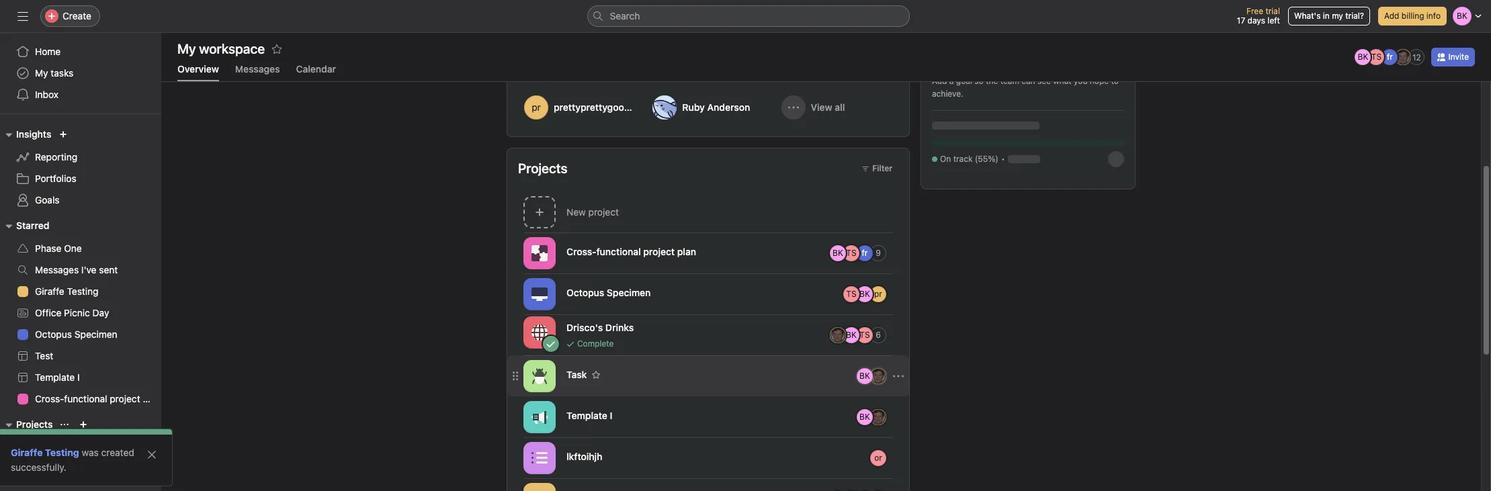 Task type: describe. For each thing, give the bounding box(es) containing it.
functional inside projects element
[[64, 442, 107, 453]]

list image
[[532, 450, 548, 466]]

0 vertical spatial fr
[[1387, 52, 1393, 62]]

what's in my trial?
[[1295, 11, 1365, 21]]

a
[[950, 76, 954, 86]]

drinks
[[606, 322, 634, 333]]

ruby anderson button
[[647, 89, 770, 126]]

info
[[1427, 11, 1441, 21]]

goal
[[956, 76, 973, 86]]

0 vertical spatial projects
[[518, 161, 568, 176]]

my tasks
[[35, 67, 74, 79]]

my tasks link
[[8, 63, 153, 84]]

test
[[35, 350, 53, 362]]

i've
[[81, 264, 96, 276]]

globe image
[[532, 324, 548, 340]]

6
[[876, 330, 881, 340]]

complete
[[577, 338, 614, 349]]

reporting link
[[8, 147, 153, 168]]

octopus specimen link
[[8, 324, 153, 346]]

messages for messages i've sent
[[35, 264, 79, 276]]

see
[[1038, 76, 1051, 86]]

functional inside starred element
[[64, 393, 107, 405]]

•
[[1001, 154, 1005, 164]]

was
[[82, 447, 99, 458]]

show options image for specimen
[[893, 289, 904, 299]]

search
[[610, 10, 640, 22]]

projects inside dropdown button
[[16, 419, 53, 430]]

reporting
[[35, 151, 77, 163]]

ruby anderson
[[682, 102, 750, 113]]

bug image
[[532, 368, 548, 384]]

starred
[[16, 220, 49, 231]]

phase one
[[35, 243, 82, 254]]

created
[[101, 447, 134, 458]]

on track (55%)
[[940, 154, 999, 164]]

my
[[35, 67, 48, 79]]

phase one link
[[8, 238, 153, 259]]

prettyprettygood77@gmail.com button
[[518, 89, 695, 126]]

team
[[1001, 76, 1020, 86]]

calendar
[[296, 63, 336, 75]]

new project or portfolio image
[[80, 421, 88, 429]]

can
[[1022, 76, 1036, 86]]

cross-functional project plan inside starred element
[[35, 393, 161, 405]]

filter button
[[856, 159, 899, 178]]

puzzle image
[[532, 245, 548, 261]]

office picnic day
[[35, 307, 109, 319]]

free
[[1247, 6, 1264, 16]]

add for add billing info
[[1385, 11, 1400, 21]]

add billing info button
[[1379, 7, 1447, 26]]

inbox
[[35, 89, 59, 100]]

drisco's drinks
[[567, 322, 634, 333]]

cross-functional project plan inside projects element
[[35, 442, 161, 453]]

search button
[[587, 5, 910, 27]]

giraffe inside starred element
[[35, 286, 64, 297]]

1 vertical spatial i
[[610, 410, 613, 421]]

show options, current sort, top image
[[61, 421, 69, 429]]

achieve.
[[932, 89, 964, 99]]

insights element
[[0, 122, 161, 214]]

ja down 6
[[874, 371, 883, 381]]

prettyprettygood77@gmail.com
[[554, 102, 695, 113]]

toggle project starred status image
[[592, 371, 601, 379]]

0 vertical spatial cross-
[[567, 246, 597, 257]]

drisco's
[[567, 322, 603, 333]]

1 vertical spatial template
[[567, 410, 608, 421]]

0 vertical spatial giraffe testing link
[[8, 281, 153, 302]]

office picnic day link
[[8, 302, 153, 324]]

the
[[986, 76, 998, 86]]

1 vertical spatial invite button
[[13, 462, 71, 486]]

hide sidebar image
[[17, 11, 28, 22]]

1 horizontal spatial template i
[[567, 410, 613, 421]]

hope
[[1090, 76, 1109, 86]]

ja left the 12
[[1399, 52, 1408, 62]]

project inside starred element
[[110, 393, 140, 405]]

insights button
[[0, 126, 51, 143]]

0 vertical spatial octopus specimen
[[567, 287, 651, 298]]

filter
[[873, 163, 893, 173]]

new image
[[59, 130, 67, 138]]

cross- inside starred element
[[35, 393, 64, 405]]

inbox link
[[8, 84, 153, 106]]

free trial 17 days left
[[1237, 6, 1280, 26]]

overview link
[[177, 63, 219, 81]]

view all button
[[775, 89, 899, 126]]

new project
[[567, 206, 619, 218]]

ts left 9
[[847, 248, 857, 258]]

one
[[64, 243, 82, 254]]

messages for messages
[[235, 63, 280, 75]]

was created successfully.
[[11, 447, 134, 473]]

messages i've sent
[[35, 264, 118, 276]]

test link
[[8, 346, 153, 367]]

sent
[[99, 264, 118, 276]]



Task type: vqa. For each thing, say whether or not it's contained in the screenshot.
1st my workspace from the bottom of the page
no



Task type: locate. For each thing, give the bounding box(es) containing it.
1 vertical spatial giraffe
[[11, 447, 43, 458]]

fr
[[1387, 52, 1393, 62], [862, 248, 868, 258]]

0 vertical spatial octopus
[[567, 287, 604, 298]]

portfolios
[[35, 173, 76, 184]]

cross-functional project plan link down "new project or portfolio" image
[[8, 437, 161, 458]]

to
[[1111, 76, 1119, 86]]

plan inside projects element
[[143, 442, 161, 453]]

template i inside starred element
[[35, 372, 80, 383]]

1 vertical spatial specimen
[[74, 329, 117, 340]]

0 vertical spatial specimen
[[607, 287, 651, 298]]

template inside starred element
[[35, 372, 75, 383]]

0 vertical spatial messages
[[235, 63, 280, 75]]

0 horizontal spatial projects
[[16, 419, 53, 430]]

0 vertical spatial template
[[35, 372, 75, 383]]

tasks
[[51, 67, 74, 79]]

0 vertical spatial template i
[[35, 372, 80, 383]]

what
[[1054, 76, 1072, 86]]

3 show options image from the top
[[893, 371, 904, 381]]

cross-functional project plan down "new project or portfolio" image
[[35, 442, 161, 453]]

1 vertical spatial octopus
[[35, 329, 72, 340]]

0 vertical spatial giraffe
[[35, 286, 64, 297]]

specimen down 'day'
[[74, 329, 117, 340]]

so
[[975, 76, 984, 86]]

template i down "toggle project starred status" image
[[567, 410, 613, 421]]

1 horizontal spatial specimen
[[607, 287, 651, 298]]

2 vertical spatial cross-functional project plan
[[35, 442, 161, 453]]

ts left pr
[[847, 289, 857, 299]]

2 show options image from the top
[[893, 412, 904, 422]]

i
[[77, 372, 80, 383], [610, 410, 613, 421]]

1 horizontal spatial messages
[[235, 63, 280, 75]]

overview
[[177, 63, 219, 75]]

0 vertical spatial invite
[[1449, 52, 1469, 62]]

cross-
[[567, 246, 597, 257], [35, 393, 64, 405], [35, 442, 64, 453]]

cross-functional project plan down new project
[[567, 246, 696, 257]]

cross-functional project plan down template i link
[[35, 393, 161, 405]]

1 horizontal spatial add
[[1385, 11, 1400, 21]]

giraffe testing link up successfully.
[[11, 447, 79, 458]]

home link
[[8, 41, 153, 63]]

functional down new project
[[597, 246, 641, 257]]

functional down "new project or portfolio" image
[[64, 442, 107, 453]]

add to starred image
[[272, 44, 282, 54]]

1 vertical spatial show options image
[[893, 330, 904, 340]]

0 horizontal spatial fr
[[862, 248, 868, 258]]

giraffe testing up successfully.
[[11, 447, 79, 458]]

octopus
[[567, 287, 604, 298], [35, 329, 72, 340]]

add billing info
[[1385, 11, 1441, 21]]

create
[[63, 10, 91, 22]]

cross- up successfully.
[[35, 442, 64, 453]]

1 horizontal spatial fr
[[1387, 52, 1393, 62]]

lkftoihjh
[[567, 451, 603, 462]]

ts left 6
[[860, 330, 870, 340]]

giraffe testing
[[35, 286, 98, 297], [11, 447, 79, 458]]

trial?
[[1346, 11, 1365, 21]]

projects left show options, current sort, top icon
[[16, 419, 53, 430]]

portfolios link
[[8, 168, 153, 190]]

1 vertical spatial functional
[[64, 393, 107, 405]]

0 horizontal spatial invite button
[[13, 462, 71, 486]]

1 vertical spatial show options image
[[893, 412, 904, 422]]

template i
[[35, 372, 80, 383], [567, 410, 613, 421]]

octopus up drisco's
[[567, 287, 604, 298]]

track
[[954, 154, 973, 164]]

invite button right the 12
[[1432, 48, 1475, 67]]

1 cross-functional project plan link from the top
[[8, 389, 161, 410]]

successfully.
[[11, 462, 66, 473]]

1 show options image from the top
[[893, 248, 904, 258]]

add for add a goal so the team can see what you hope to achieve.
[[932, 76, 947, 86]]

ja up or
[[874, 412, 883, 422]]

starred button
[[0, 218, 49, 234]]

octopus specimen up drisco's drinks
[[567, 287, 651, 298]]

fr left the 12
[[1387, 52, 1393, 62]]

project inside projects element
[[110, 442, 140, 453]]

0 vertical spatial invite button
[[1432, 48, 1475, 67]]

1 horizontal spatial invite button
[[1432, 48, 1475, 67]]

megaphone image
[[532, 409, 548, 425]]

invite button
[[1432, 48, 1475, 67], [13, 462, 71, 486]]

cross- down 'new'
[[567, 246, 597, 257]]

giraffe testing inside starred element
[[35, 286, 98, 297]]

show options image for 6
[[893, 330, 904, 340]]

trial
[[1266, 6, 1280, 16]]

billing
[[1402, 11, 1425, 21]]

messages down phase one
[[35, 264, 79, 276]]

testing up successfully.
[[45, 447, 79, 458]]

0 horizontal spatial invite
[[38, 468, 62, 479]]

1 vertical spatial testing
[[45, 447, 79, 458]]

1 horizontal spatial projects
[[518, 161, 568, 176]]

2 show options image from the top
[[893, 330, 904, 340]]

0 horizontal spatial i
[[77, 372, 80, 383]]

1 horizontal spatial i
[[610, 410, 613, 421]]

global element
[[0, 33, 161, 114]]

add inside add billing info button
[[1385, 11, 1400, 21]]

octopus down office
[[35, 329, 72, 340]]

0 vertical spatial i
[[77, 372, 80, 383]]

0 horizontal spatial messages
[[35, 264, 79, 276]]

1 vertical spatial messages
[[35, 264, 79, 276]]

octopus specimen down picnic
[[35, 329, 117, 340]]

0 vertical spatial giraffe testing
[[35, 286, 98, 297]]

plan
[[677, 246, 696, 257], [143, 393, 161, 405], [143, 442, 161, 453]]

plan inside starred element
[[143, 393, 161, 405]]

2 cross-functional project plan link from the top
[[8, 437, 161, 458]]

17
[[1237, 15, 1246, 26]]

close image
[[147, 450, 157, 460]]

specimen
[[607, 287, 651, 298], [74, 329, 117, 340]]

0 vertical spatial testing
[[67, 286, 98, 297]]

insights
[[16, 128, 51, 140]]

giraffe testing up office picnic day
[[35, 286, 98, 297]]

cross-functional project plan link up "new project or portfolio" image
[[8, 389, 161, 410]]

0 vertical spatial functional
[[597, 246, 641, 257]]

day
[[93, 307, 109, 319]]

task
[[567, 369, 587, 380]]

0 horizontal spatial template i
[[35, 372, 80, 383]]

0 horizontal spatial add
[[932, 76, 947, 86]]

starred element
[[0, 214, 161, 413]]

12
[[1413, 52, 1422, 62]]

testing
[[67, 286, 98, 297], [45, 447, 79, 458]]

giraffe up office
[[35, 286, 64, 297]]

cross-functional project plan link inside projects element
[[8, 437, 161, 458]]

1 vertical spatial cross-functional project plan
[[35, 393, 161, 405]]

goals link
[[8, 190, 153, 211]]

projects element
[[0, 413, 161, 491]]

1 vertical spatial template i
[[567, 410, 613, 421]]

ts left the 12
[[1372, 52, 1382, 62]]

on
[[940, 154, 951, 164]]

left
[[1268, 15, 1280, 26]]

home
[[35, 46, 61, 57]]

1 show options image from the top
[[893, 289, 904, 299]]

cross-functional project plan link inside starred element
[[8, 389, 161, 410]]

goals
[[35, 194, 60, 206]]

testing inside starred element
[[67, 286, 98, 297]]

0 horizontal spatial specimen
[[74, 329, 117, 340]]

invite down show options, current sort, top icon
[[38, 468, 62, 479]]

phase
[[35, 243, 61, 254]]

calendar link
[[296, 63, 336, 81]]

1 vertical spatial fr
[[862, 248, 868, 258]]

messages
[[235, 63, 280, 75], [35, 264, 79, 276]]

cross- inside projects element
[[35, 442, 64, 453]]

in
[[1323, 11, 1330, 21]]

1 horizontal spatial template
[[567, 410, 608, 421]]

template
[[35, 372, 75, 383], [567, 410, 608, 421]]

1 vertical spatial octopus specimen
[[35, 329, 117, 340]]

1 vertical spatial plan
[[143, 393, 161, 405]]

add left "billing"
[[1385, 11, 1400, 21]]

1 vertical spatial invite
[[38, 468, 62, 479]]

or
[[875, 453, 882, 463]]

2 vertical spatial functional
[[64, 442, 107, 453]]

0 vertical spatial cross-functional project plan
[[567, 246, 696, 257]]

2 vertical spatial show options image
[[893, 371, 904, 381]]

template i link
[[8, 367, 153, 389]]

show options image for i
[[893, 412, 904, 422]]

1 vertical spatial giraffe testing
[[11, 447, 79, 458]]

show options image for 9
[[893, 248, 904, 258]]

add left a
[[932, 76, 947, 86]]

messages i've sent link
[[8, 259, 153, 281]]

2 vertical spatial plan
[[143, 442, 161, 453]]

0 vertical spatial cross-functional project plan link
[[8, 389, 161, 410]]

1 horizontal spatial octopus specimen
[[567, 287, 651, 298]]

1 horizontal spatial invite
[[1449, 52, 1469, 62]]

octopus specimen inside starred element
[[35, 329, 117, 340]]

1 vertical spatial cross-functional project plan link
[[8, 437, 161, 458]]

computer image
[[532, 286, 548, 302]]

projects button
[[0, 417, 53, 433]]

projects
[[518, 161, 568, 176], [16, 419, 53, 430]]

0 vertical spatial show options image
[[893, 289, 904, 299]]

cross-functional project plan
[[567, 246, 696, 257], [35, 393, 161, 405], [35, 442, 161, 453]]

messages inside starred element
[[35, 264, 79, 276]]

specimen up the drinks
[[607, 287, 651, 298]]

search list box
[[587, 5, 910, 27]]

what's in my trial? button
[[1289, 7, 1371, 26]]

octopus specimen
[[567, 287, 651, 298], [35, 329, 117, 340]]

my workspace
[[177, 41, 265, 56]]

0 horizontal spatial octopus
[[35, 329, 72, 340]]

template up lkftoihjh
[[567, 410, 608, 421]]

0 vertical spatial plan
[[677, 246, 696, 257]]

0 vertical spatial show options image
[[893, 248, 904, 258]]

invite right the 12
[[1449, 52, 1469, 62]]

i inside starred element
[[77, 372, 80, 383]]

create button
[[40, 5, 100, 27]]

add a goal so the team can see what you hope to achieve.
[[932, 76, 1119, 99]]

show options image
[[893, 289, 904, 299], [893, 412, 904, 422]]

cross-functional project plan link
[[8, 389, 161, 410], [8, 437, 161, 458]]

what's
[[1295, 11, 1321, 21]]

0 horizontal spatial template
[[35, 372, 75, 383]]

2 vertical spatial cross-
[[35, 442, 64, 453]]

show options image
[[893, 248, 904, 258], [893, 330, 904, 340], [893, 371, 904, 381]]

1 vertical spatial add
[[932, 76, 947, 86]]

new
[[567, 206, 586, 218]]

1 vertical spatial cross-
[[35, 393, 64, 405]]

picnic
[[64, 307, 90, 319]]

days
[[1248, 15, 1266, 26]]

messages link
[[235, 63, 280, 81]]

fr left 9
[[862, 248, 868, 258]]

giraffe
[[35, 286, 64, 297], [11, 447, 43, 458]]

specimen inside starred element
[[74, 329, 117, 340]]

0 vertical spatial add
[[1385, 11, 1400, 21]]

view all
[[811, 102, 845, 113]]

my
[[1332, 11, 1344, 21]]

office
[[35, 307, 61, 319]]

pr
[[875, 289, 883, 299]]

invite button down projects dropdown button
[[13, 462, 71, 486]]

messages down add to starred image
[[235, 63, 280, 75]]

projects up 'new'
[[518, 161, 568, 176]]

octopus inside starred element
[[35, 329, 72, 340]]

functional down template i link
[[64, 393, 107, 405]]

testing down messages i've sent link
[[67, 286, 98, 297]]

cross- up show options, current sort, top icon
[[35, 393, 64, 405]]

you
[[1074, 76, 1088, 86]]

giraffe up successfully.
[[11, 447, 43, 458]]

add inside add a goal so the team can see what you hope to achieve.
[[932, 76, 947, 86]]

1 vertical spatial giraffe testing link
[[11, 447, 79, 458]]

ja left 6
[[834, 330, 843, 340]]

0 horizontal spatial octopus specimen
[[35, 329, 117, 340]]

template down test
[[35, 372, 75, 383]]

9
[[876, 248, 881, 258]]

template i down test
[[35, 372, 80, 383]]

giraffe testing link up picnic
[[8, 281, 153, 302]]

1 horizontal spatial octopus
[[567, 287, 604, 298]]

1 vertical spatial projects
[[16, 419, 53, 430]]



